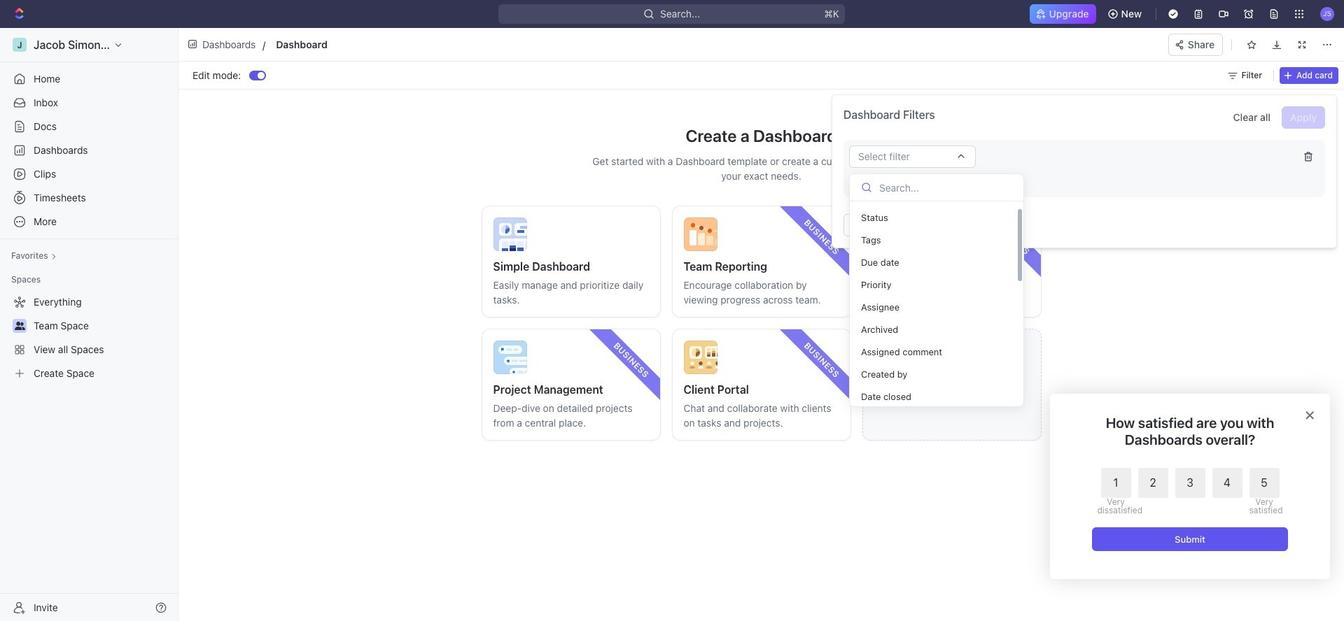 Task type: describe. For each thing, give the bounding box(es) containing it.
tree inside sidebar 'navigation'
[[6, 291, 172, 385]]

simple dashboard image
[[493, 218, 527, 251]]

project management image
[[493, 341, 527, 375]]



Task type: locate. For each thing, give the bounding box(es) containing it.
time tracking image
[[874, 218, 908, 251]]

Search... text field
[[879, 177, 1018, 198]]

client portal image
[[684, 341, 717, 375]]

team reporting image
[[684, 218, 717, 251]]

option group
[[1097, 468, 1279, 515]]

sidebar navigation
[[0, 28, 179, 622]]

navigation
[[1050, 394, 1330, 580]]

tree
[[6, 291, 172, 385]]

None text field
[[276, 36, 665, 53]]



Task type: vqa. For each thing, say whether or not it's contained in the screenshot.
"project management" Image
yes



